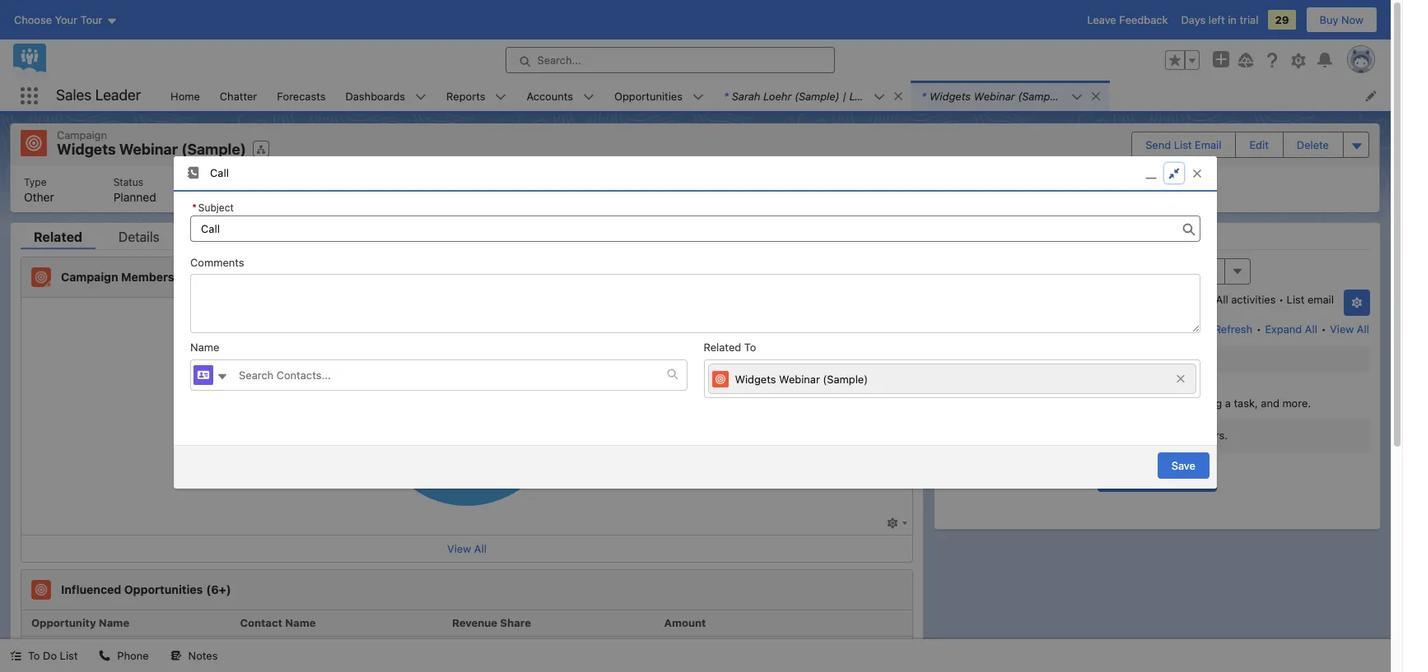 Task type: describe. For each thing, give the bounding box(es) containing it.
show all activities
[[1112, 473, 1203, 486]]

activity
[[958, 229, 1007, 244]]

name for contact name
[[285, 617, 316, 630]]

contact
[[240, 617, 282, 630]]

save
[[1171, 459, 1195, 473]]

subject
[[198, 201, 234, 214]]

all up revenue at left
[[474, 542, 487, 555]]

details
[[119, 229, 159, 244]]

days
[[1181, 13, 1206, 26]]

text default image for to do list
[[10, 651, 21, 662]]

buy now
[[1320, 13, 1364, 26]]

campaign for campaign
[[57, 128, 107, 142]]

leave feedback link
[[1087, 13, 1168, 26]]

0 horizontal spatial list
[[60, 650, 78, 663]]

none text field inside the call dialog
[[190, 215, 1200, 242]]

revenue share
[[452, 617, 531, 630]]

reports list item
[[437, 81, 517, 111]]

to change what's shown, try changing your filters.
[[977, 429, 1228, 442]]

send list email
[[1146, 138, 1221, 151]]

all right expand at the top right
[[1305, 322, 1317, 336]]

related link
[[21, 229, 96, 249]]

contact name element
[[233, 611, 445, 637]]

activities inside no activities to show. get started by sending an email, scheduling a task, and more.
[[1121, 381, 1166, 394]]

search...
[[537, 54, 581, 67]]

end date 1/12/2024
[[329, 176, 381, 204]]

lead
[[849, 89, 873, 103]]

leader
[[95, 87, 141, 104]]

sending
[[1078, 397, 1117, 410]]

show
[[1112, 473, 1139, 486]]

activity link
[[944, 229, 1020, 249]]

email
[[1195, 138, 1221, 151]]

save button
[[1158, 453, 1209, 479]]

task,
[[1234, 397, 1258, 410]]

notes
[[188, 650, 218, 663]]

dashboards
[[345, 89, 405, 103]]

global media - 140 widgets (sample) link
[[33, 642, 219, 656]]

leads
[[737, 270, 766, 284]]

* for * subject
[[192, 201, 197, 214]]

loehr
[[763, 89, 792, 103]]

to do list
[[28, 650, 78, 663]]

accounts list item
[[517, 81, 604, 111]]

and
[[1261, 397, 1279, 410]]

all inside button
[[1142, 473, 1154, 486]]

accounts
[[527, 89, 573, 103]]

sales leader
[[56, 87, 141, 104]]

amount element
[[657, 611, 870, 637]]

show.
[[1182, 381, 1210, 394]]

to
[[1169, 381, 1179, 394]]

* widgets webinar (sample)
[[921, 89, 1063, 103]]

opportunities inside 'list item'
[[614, 89, 683, 103]]

widgets inside list item
[[929, 89, 971, 103]]

(sample) inside the call dialog
[[823, 373, 868, 386]]

chatter link
[[210, 81, 267, 111]]

1 vertical spatial list
[[1287, 293, 1305, 306]]

comments
[[190, 256, 244, 269]]

an
[[1120, 397, 1132, 410]]

change
[[992, 429, 1029, 442]]

a
[[1225, 397, 1231, 410]]

to inside the call dialog
[[744, 341, 756, 354]]

widgets inside the call dialog
[[735, 373, 776, 386]]

share
[[500, 617, 531, 630]]

no activities to show. get started by sending an email, scheduling a task, and more.
[[1004, 381, 1311, 410]]

contacts image
[[194, 365, 213, 385]]

type other
[[24, 176, 54, 204]]

list for leave feedback link
[[161, 81, 1391, 111]]

list for home link
[[11, 166, 1379, 212]]

phone button
[[89, 640, 159, 673]]

opportunities link
[[604, 81, 692, 111]]

upcoming & overdue
[[971, 353, 1083, 366]]

* for * sarah loehr (sample) | lead
[[724, 89, 729, 103]]

revenue
[[452, 617, 497, 630]]

to for to do list
[[28, 650, 40, 663]]

widgets webinar (sample) inside the call dialog
[[735, 373, 868, 386]]

end
[[329, 176, 346, 188]]

name inside the call dialog
[[190, 341, 219, 354]]

2 list item from the left
[[911, 81, 1109, 111]]

search... button
[[505, 47, 835, 73]]

|
[[843, 89, 846, 103]]

feedback
[[1119, 13, 1168, 26]]

send
[[1146, 138, 1171, 151]]

forecasts
[[277, 89, 326, 103]]

left
[[1209, 13, 1225, 26]]

add contacts
[[794, 270, 862, 284]]

campaign members
[[61, 270, 174, 284]]

&
[[1028, 353, 1036, 366]]

start date 1/12/2024
[[216, 176, 268, 204]]

days
[[1182, 293, 1205, 306]]

last
[[1141, 293, 1162, 306]]

by
[[1063, 397, 1075, 410]]

• down email at the top right of page
[[1321, 322, 1326, 336]]

call
[[210, 167, 229, 180]]

sales
[[56, 87, 92, 104]]

get
[[1004, 397, 1021, 410]]

revenue share element
[[445, 611, 657, 637]]

webinar inside the call dialog
[[779, 373, 820, 386]]

name for opportunity name
[[99, 617, 129, 630]]

call dialog
[[174, 157, 1217, 489]]

• right days
[[1208, 293, 1213, 306]]



Task type: locate. For each thing, give the bounding box(es) containing it.
started
[[1024, 397, 1060, 410]]

text default image for phone
[[99, 651, 111, 662]]

view all link
[[1329, 316, 1370, 342], [447, 542, 487, 555]]

1 1/12/2024 from the left
[[216, 190, 268, 204]]

0 horizontal spatial opportunities
[[124, 583, 203, 597]]

0 horizontal spatial view
[[447, 542, 471, 555]]

now
[[1341, 13, 1364, 26]]

influenced opportunities (6+)
[[61, 583, 231, 597]]

list
[[161, 81, 1391, 111], [11, 166, 1379, 212]]

2 horizontal spatial webinar
[[974, 89, 1015, 103]]

what's
[[1032, 429, 1065, 442]]

date right start on the left top
[[241, 176, 263, 188]]

global
[[33, 642, 65, 655]]

* for * widgets webinar (sample)
[[921, 89, 926, 103]]

to
[[744, 341, 756, 354], [977, 429, 989, 442], [28, 650, 40, 663]]

0 horizontal spatial text default image
[[893, 90, 904, 102]]

widgets webinar (sample) up status
[[57, 141, 246, 158]]

reports link
[[437, 81, 495, 111]]

buy
[[1320, 13, 1338, 26]]

text default image for widgets webinar (sample)
[[1090, 90, 1102, 102]]

related down the comments text field
[[704, 341, 741, 354]]

show all activities button
[[1098, 466, 1217, 492]]

1 vertical spatial activities
[[1121, 381, 1166, 394]]

add leads
[[714, 270, 766, 284]]

expand all button
[[1264, 316, 1318, 342]]

1 horizontal spatial list
[[1174, 138, 1192, 151]]

2 1/12/2024 from the left
[[329, 190, 381, 204]]

to for to change what's shown, try changing your filters.
[[977, 429, 989, 442]]

in
[[1228, 13, 1237, 26]]

1 vertical spatial campaign
[[61, 270, 118, 284]]

delete button
[[1284, 132, 1342, 157]]

upcoming
[[971, 353, 1025, 366]]

2 vertical spatial to
[[28, 650, 40, 663]]

buy now button
[[1306, 7, 1378, 33]]

* left the sarah on the top of page
[[724, 89, 729, 103]]

add leads button
[[701, 265, 779, 289]]

view up revenue at left
[[447, 542, 471, 555]]

to do list button
[[0, 640, 88, 673]]

list containing home
[[161, 81, 1391, 111]]

1 vertical spatial related
[[704, 341, 741, 354]]

0 horizontal spatial to
[[28, 650, 40, 663]]

1 horizontal spatial webinar
[[779, 373, 820, 386]]

2 add from the left
[[794, 270, 814, 284]]

status
[[113, 176, 143, 188]]

1 horizontal spatial view all link
[[1329, 316, 1370, 342]]

1 vertical spatial view
[[447, 542, 471, 555]]

webinar inside list item
[[974, 89, 1015, 103]]

1 vertical spatial widgets webinar (sample)
[[735, 373, 868, 386]]

1 horizontal spatial activities
[[1231, 293, 1276, 306]]

2 vertical spatial list
[[60, 650, 78, 663]]

1 horizontal spatial to
[[744, 341, 756, 354]]

0 horizontal spatial 1/12/2024
[[216, 190, 268, 204]]

email,
[[1135, 397, 1165, 410]]

0 vertical spatial view
[[1330, 322, 1354, 336]]

date for start date 1/12/2024
[[241, 176, 263, 188]]

campaign for campaign members
[[61, 270, 118, 284]]

type
[[24, 176, 47, 188]]

0 horizontal spatial name
[[99, 617, 129, 630]]

start
[[216, 176, 238, 188]]

text default image inside phone button
[[99, 651, 111, 662]]

send list email button
[[1132, 132, 1235, 157]]

1/12/2024 for start date 1/12/2024
[[216, 190, 268, 204]]

* subject
[[192, 201, 234, 214]]

notes button
[[160, 640, 228, 673]]

* sarah loehr (sample) | lead
[[724, 89, 873, 103]]

campaign down related link in the top left of the page
[[61, 270, 118, 284]]

* left subject
[[192, 201, 197, 214]]

0 horizontal spatial *
[[192, 201, 197, 214]]

all right the show
[[1142, 473, 1154, 486]]

text default image for notes
[[170, 651, 182, 662]]

campaign members link
[[61, 270, 181, 284]]

1 horizontal spatial *
[[724, 89, 729, 103]]

list item
[[714, 81, 911, 111], [911, 81, 1109, 111]]

phone
[[117, 650, 149, 663]]

-
[[101, 642, 106, 655]]

0 horizontal spatial webinar
[[119, 141, 178, 158]]

delete
[[1297, 138, 1329, 151]]

30
[[1165, 293, 1179, 306]]

widgets webinar (sample) down related to
[[735, 373, 868, 386]]

opportunities down search... button
[[614, 89, 683, 103]]

list
[[1174, 138, 1192, 151], [1287, 293, 1305, 306], [60, 650, 78, 663]]

date right end
[[349, 176, 371, 188]]

2 vertical spatial webinar
[[779, 373, 820, 386]]

activities
[[1231, 293, 1276, 306], [1121, 381, 1166, 394]]

0 horizontal spatial widgets webinar (sample)
[[57, 141, 246, 158]]

text default image inside notes button
[[170, 651, 182, 662]]

leave feedback
[[1087, 13, 1168, 26]]

other
[[24, 190, 54, 204]]

1 horizontal spatial widgets webinar (sample)
[[735, 373, 868, 386]]

overdue
[[1038, 353, 1083, 366]]

date inside start date 1/12/2024
[[241, 176, 263, 188]]

1/12/2024 for end date 1/12/2024
[[329, 190, 381, 204]]

0 vertical spatial opportunities
[[614, 89, 683, 103]]

name up contacts image
[[190, 341, 219, 354]]

0 vertical spatial activities
[[1231, 293, 1276, 306]]

1 horizontal spatial name
[[190, 341, 219, 354]]

members
[[121, 270, 174, 284]]

140
[[109, 642, 127, 655]]

related for related
[[34, 229, 82, 244]]

home
[[171, 89, 200, 103]]

call link
[[174, 157, 1217, 192]]

campaign down sales
[[57, 128, 107, 142]]

1/12/2024 down start on the left top
[[216, 190, 268, 204]]

name up 140
[[99, 617, 129, 630]]

1/12/2024 down end
[[329, 190, 381, 204]]

view all link up revenue at left
[[447, 542, 487, 555]]

0 horizontal spatial add
[[714, 270, 734, 284]]

accounts link
[[517, 81, 583, 111]]

related
[[34, 229, 82, 244], [704, 341, 741, 354]]

list containing other
[[11, 166, 1379, 212]]

1 add from the left
[[714, 270, 734, 284]]

add left contacts on the right of page
[[794, 270, 814, 284]]

text default image
[[893, 90, 904, 102], [1090, 90, 1102, 102]]

1 text default image from the left
[[893, 90, 904, 102]]

status planned
[[113, 176, 156, 204]]

0 vertical spatial related
[[34, 229, 82, 244]]

contact name
[[240, 617, 316, 630]]

None text field
[[190, 215, 1200, 242]]

expand
[[1265, 322, 1302, 336]]

1 vertical spatial to
[[977, 429, 989, 442]]

widgets webinar (sample) link
[[708, 364, 1196, 395]]

* inside the call dialog
[[192, 201, 197, 214]]

related inside the call dialog
[[704, 341, 741, 354]]

0 vertical spatial list
[[161, 81, 1391, 111]]

filters: last 30 days • all activities • list email
[[1105, 293, 1334, 306]]

email
[[1308, 293, 1334, 306]]

1 horizontal spatial add
[[794, 270, 814, 284]]

add for add contacts
[[794, 270, 814, 284]]

opportunities up opportunity name element
[[124, 583, 203, 597]]

trial
[[1240, 13, 1259, 26]]

2 text default image from the left
[[1090, 90, 1102, 102]]

media
[[68, 642, 98, 655]]

all right expand all button
[[1357, 322, 1369, 336]]

Comments text field
[[190, 274, 1200, 334]]

1 vertical spatial opportunities
[[124, 583, 203, 597]]

date for end date 1/12/2024
[[349, 176, 371, 188]]

add for add leads
[[714, 270, 734, 284]]

* right lead
[[921, 89, 926, 103]]

group
[[1165, 50, 1200, 70]]

dashboards list item
[[335, 81, 437, 111]]

changing
[[1123, 429, 1168, 442]]

opportunity name
[[31, 617, 129, 630]]

refresh • expand all • view all
[[1214, 322, 1369, 336]]

1 list item from the left
[[714, 81, 911, 111]]

no
[[1104, 381, 1118, 394]]

0 vertical spatial webinar
[[974, 89, 1015, 103]]

add left leads
[[714, 270, 734, 284]]

activities
[[1157, 473, 1203, 486]]

opportunities list item
[[604, 81, 714, 111]]

1 vertical spatial webinar
[[119, 141, 178, 158]]

1 date from the left
[[241, 176, 263, 188]]

text default image down leave
[[1090, 90, 1102, 102]]

more.
[[1282, 397, 1311, 410]]

activities up the refresh button on the right of page
[[1231, 293, 1276, 306]]

0 vertical spatial campaign
[[57, 128, 107, 142]]

0 vertical spatial list
[[1174, 138, 1192, 151]]

all right days
[[1216, 293, 1228, 306]]

1 vertical spatial list
[[11, 166, 1379, 212]]

1 vertical spatial view all link
[[447, 542, 487, 555]]

to left do
[[28, 650, 40, 663]]

list right the send
[[1174, 138, 1192, 151]]

text default image for sarah loehr (sample) | lead
[[893, 90, 904, 102]]

to down the comments text field
[[744, 341, 756, 354]]

1 horizontal spatial opportunities
[[614, 89, 683, 103]]

2 horizontal spatial to
[[977, 429, 989, 442]]

0 horizontal spatial date
[[241, 176, 263, 188]]

name right contact
[[285, 617, 316, 630]]

to left the change
[[977, 429, 989, 442]]

list right do
[[60, 650, 78, 663]]

scheduling
[[1168, 397, 1222, 410]]

view all
[[447, 542, 487, 555]]

1 horizontal spatial 1/12/2024
[[329, 190, 381, 204]]

1 horizontal spatial view
[[1330, 322, 1354, 336]]

2 date from the left
[[349, 176, 371, 188]]

• left expand at the top right
[[1256, 322, 1261, 336]]

list left email at the top right of page
[[1287, 293, 1305, 306]]

text default image
[[667, 369, 678, 381], [217, 372, 228, 383], [10, 651, 21, 662], [99, 651, 111, 662], [170, 651, 182, 662]]

opportunity
[[31, 617, 96, 630]]

dashboards link
[[335, 81, 415, 111]]

related down "other"
[[34, 229, 82, 244]]

forecasts link
[[267, 81, 335, 111]]

0 vertical spatial view all link
[[1329, 316, 1370, 342]]

planned
[[113, 190, 156, 204]]

edit button
[[1236, 132, 1282, 157]]

view all link down email at the top right of page
[[1329, 316, 1370, 342]]

text default image inside to do list button
[[10, 651, 21, 662]]

1 horizontal spatial related
[[704, 341, 741, 354]]

view
[[1330, 322, 1354, 336], [447, 542, 471, 555]]

days left in trial
[[1181, 13, 1259, 26]]

1 horizontal spatial text default image
[[1090, 90, 1102, 102]]

0 vertical spatial widgets webinar (sample)
[[57, 141, 246, 158]]

view down email at the top right of page
[[1330, 322, 1354, 336]]

home link
[[161, 81, 210, 111]]

2 horizontal spatial *
[[921, 89, 926, 103]]

activities up email,
[[1121, 381, 1166, 394]]

0 horizontal spatial related
[[34, 229, 82, 244]]

2 horizontal spatial list
[[1287, 293, 1305, 306]]

sarah
[[732, 89, 760, 103]]

2 horizontal spatial name
[[285, 617, 316, 630]]

0 vertical spatial to
[[744, 341, 756, 354]]

add
[[714, 270, 734, 284], [794, 270, 814, 284]]

• up expand at the top right
[[1279, 293, 1284, 306]]

date
[[241, 176, 263, 188], [349, 176, 371, 188]]

text default image right lead
[[893, 90, 904, 102]]

shown,
[[1068, 429, 1103, 442]]

to inside button
[[28, 650, 40, 663]]

date inside the end date 1/12/2024
[[349, 176, 371, 188]]

1 horizontal spatial date
[[349, 176, 371, 188]]

related to
[[704, 341, 756, 354]]

amount
[[664, 617, 706, 630]]

webinar
[[974, 89, 1015, 103], [119, 141, 178, 158], [779, 373, 820, 386]]

add contacts button
[[781, 265, 875, 289]]

name inside 'element'
[[285, 617, 316, 630]]

opportunity name element
[[21, 611, 233, 637]]

opportunities
[[614, 89, 683, 103], [124, 583, 203, 597]]

0 horizontal spatial view all link
[[447, 542, 487, 555]]

0 horizontal spatial activities
[[1121, 381, 1166, 394]]

related for related to
[[704, 341, 741, 354]]



Task type: vqa. For each thing, say whether or not it's contained in the screenshot.
Campaigns link
no



